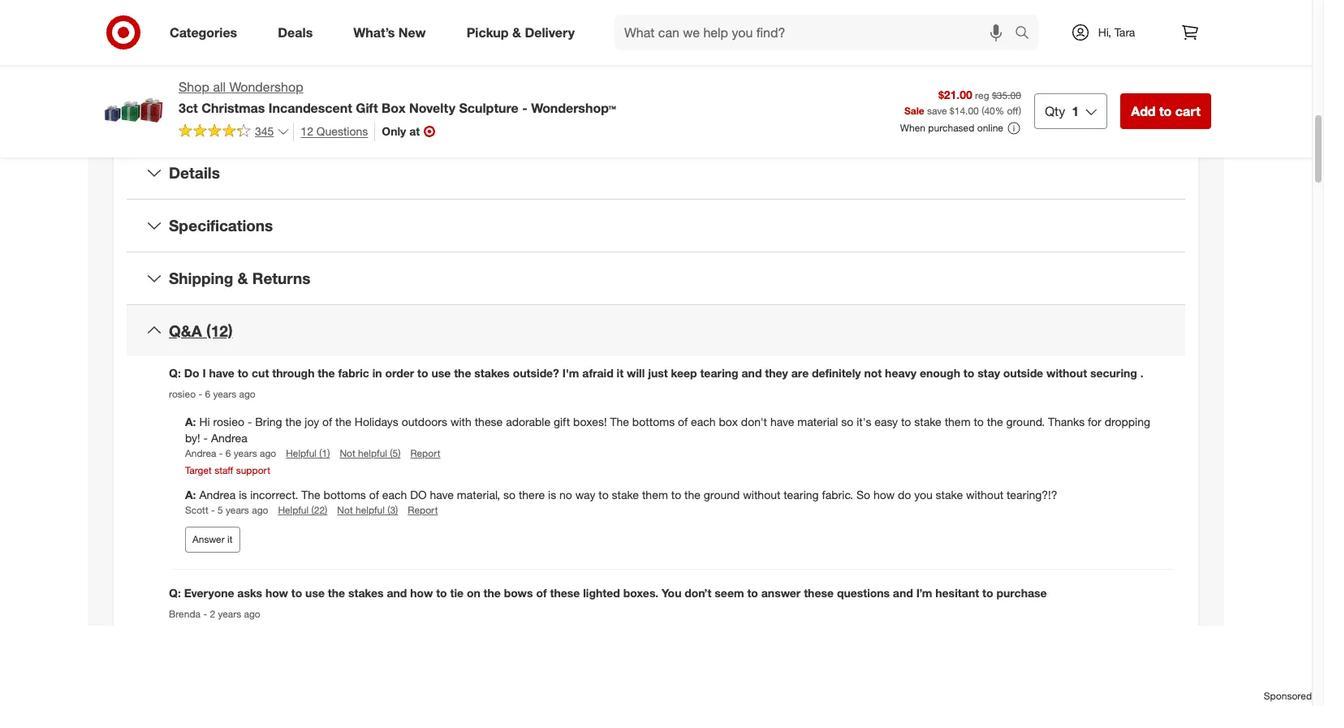 Task type: vqa. For each thing, say whether or not it's contained in the screenshot.
q: everyone asks how to use the stakes and how to tie on the bows of these lighted boxes. you don't seem to answer these questions and i'm hesitant to purchase brenda - 2 years ago at bottom
yes



Task type: locate. For each thing, give the bounding box(es) containing it.
so left there
[[504, 488, 516, 502]]

12
[[301, 124, 313, 138]]

qty
[[1045, 103, 1066, 119]]

sponsored
[[1164, 30, 1212, 42], [1264, 690, 1313, 702]]

without inside 'q: do i have to cut through the fabric in order to use the stakes outside? i'm afraid it will just keep tearing and they are definitely not heavy enough to stay outside without securing . rosieo - 6 years ago'
[[1047, 367, 1088, 380]]

helpful left (1)
[[286, 448, 317, 460]]

ground.
[[1007, 415, 1045, 429]]

not for not helpful  (5)
[[340, 448, 356, 460]]

1 vertical spatial each
[[382, 488, 407, 502]]

not for not helpful  (3)
[[337, 505, 353, 517]]

these right the with
[[475, 415, 503, 429]]

1 vertical spatial 6
[[226, 448, 231, 460]]

0 vertical spatial each
[[691, 415, 716, 429]]

tie
[[450, 587, 464, 601]]

- left 2
[[203, 608, 207, 620]]

q: do i have to cut through the fabric in order to use the stakes outside? i'm afraid it will just keep tearing and they are definitely not heavy enough to stay outside without securing . rosieo - 6 years ago
[[169, 367, 1144, 400]]

0 vertical spatial not
[[340, 448, 356, 460]]

1 vertical spatial it
[[227, 534, 233, 546]]

1 horizontal spatial is
[[548, 488, 557, 502]]

1 vertical spatial q:
[[169, 587, 181, 601]]

- inside the "q: everyone asks how to use the stakes and how to tie on the bows of these lighted boxes. you don't seem to answer these questions and i'm hesitant to purchase brenda - 2 years ago"
[[203, 608, 207, 620]]

each up (3)
[[382, 488, 407, 502]]

at
[[410, 124, 420, 138]]

0 horizontal spatial 6
[[205, 388, 210, 400]]

tearing right keep
[[701, 367, 739, 380]]

stakes inside the "q: everyone asks how to use the stakes and how to tie on the bows of these lighted boxes. you don't seem to answer these questions and i'm hesitant to purchase brenda - 2 years ago"
[[348, 587, 384, 601]]

helpful  (1) button
[[286, 447, 330, 461]]

0 vertical spatial so
[[842, 415, 854, 429]]

0 vertical spatial helpful
[[358, 448, 387, 460]]

ago down asks on the left bottom
[[244, 608, 261, 620]]

pickup
[[467, 24, 509, 40]]

report button for (5)
[[411, 447, 441, 461]]

1 vertical spatial report
[[408, 505, 438, 517]]

1 horizontal spatial and
[[742, 367, 762, 380]]

rosieo inside 'q: do i have to cut through the fabric in order to use the stakes outside? i'm afraid it will just keep tearing and they are definitely not heavy enough to stay outside without securing . rosieo - 6 years ago'
[[169, 388, 196, 400]]

save
[[928, 105, 947, 117]]

q: left 'do'
[[169, 367, 181, 380]]

helpful  (22) button
[[278, 504, 328, 518]]

0 horizontal spatial these
[[475, 415, 503, 429]]

report button for (3)
[[408, 504, 438, 518]]

q: for everyone
[[169, 587, 181, 601]]

have right don't
[[771, 415, 795, 429]]

without right the ground
[[743, 488, 781, 502]]

questions
[[837, 587, 890, 601]]

image of 3ct christmas incandescent gift box novelty sculpture - wondershop™ image
[[101, 78, 166, 143]]

each left box
[[691, 415, 716, 429]]

helpful left (3)
[[356, 505, 385, 517]]

years
[[213, 388, 237, 400], [234, 448, 257, 460], [226, 505, 249, 517], [218, 608, 241, 620]]

1 vertical spatial tearing
[[784, 488, 819, 502]]

q: inside the "q: everyone asks how to use the stakes and how to tie on the bows of these lighted boxes. you don't seem to answer these questions and i'm hesitant to purchase brenda - 2 years ago"
[[169, 587, 181, 601]]

0 horizontal spatial them
[[642, 488, 668, 502]]

a: for a:
[[185, 415, 199, 429]]

2 q: from the top
[[169, 587, 181, 601]]

0 horizontal spatial it
[[227, 534, 233, 546]]

0 vertical spatial the
[[610, 415, 629, 429]]

categories link
[[156, 15, 258, 50]]

helpful down 'incorrect.'
[[278, 505, 309, 517]]

how left tie
[[410, 587, 433, 601]]

it inside button
[[227, 534, 233, 546]]

have right do
[[430, 488, 454, 502]]

& right pickup
[[513, 24, 521, 40]]

0 vertical spatial &
[[513, 24, 521, 40]]

with
[[451, 415, 472, 429]]

to right order
[[418, 367, 428, 380]]

to left tie
[[436, 587, 447, 601]]

use right order
[[432, 367, 451, 380]]

answer it button
[[185, 527, 240, 553]]

add
[[1132, 103, 1156, 119]]

staff
[[215, 465, 233, 477]]

1 vertical spatial bottoms
[[324, 488, 366, 502]]

through
[[272, 367, 315, 380]]

1 horizontal spatial it
[[617, 367, 624, 380]]

0 vertical spatial tearing
[[701, 367, 739, 380]]

1 horizontal spatial without
[[967, 488, 1004, 502]]

the right the boxes!
[[610, 415, 629, 429]]

1 horizontal spatial the
[[610, 415, 629, 429]]

a: up by!
[[185, 415, 199, 429]]

1 horizontal spatial stakes
[[475, 367, 510, 380]]

the up helpful  (22)
[[301, 488, 321, 502]]

it
[[617, 367, 624, 380], [227, 534, 233, 546]]

q: inside 'q: do i have to cut through the fabric in order to use the stakes outside? i'm afraid it will just keep tearing and they are definitely not heavy enough to stay outside without securing . rosieo - 6 years ago'
[[169, 367, 181, 380]]

how
[[874, 488, 895, 502], [266, 587, 288, 601], [410, 587, 433, 601]]

report button
[[411, 447, 441, 461], [408, 504, 438, 518]]

for
[[1088, 415, 1102, 429]]

details button
[[127, 147, 1186, 199]]

so inside hi rosieo - bring the joy of the holidays outdoors with these adorable gift boxes! the bottoms of each box don't have material so it's easy to stake them to the ground. thanks for dropping by! - andrea
[[842, 415, 854, 429]]

of right bows
[[536, 587, 547, 601]]

so left it's
[[842, 415, 854, 429]]

bottoms down 'q: do i have to cut through the fabric in order to use the stakes outside? i'm afraid it will just keep tearing and they are definitely not heavy enough to stay outside without securing . rosieo - 6 years ago'
[[633, 415, 675, 429]]

1 vertical spatial the
[[301, 488, 321, 502]]

6 down i on the bottom left
[[205, 388, 210, 400]]

0 horizontal spatial use
[[305, 587, 325, 601]]

and inside 'q: do i have to cut through the fabric in order to use the stakes outside? i'm afraid it will just keep tearing and they are definitely not heavy enough to stay outside without securing . rosieo - 6 years ago'
[[742, 367, 762, 380]]

have
[[209, 367, 235, 380], [771, 415, 795, 429], [430, 488, 454, 502]]

to right add
[[1160, 103, 1172, 119]]

- left the 5
[[211, 505, 215, 517]]

0 horizontal spatial how
[[266, 587, 288, 601]]

0 horizontal spatial tearing
[[701, 367, 739, 380]]

40
[[985, 105, 996, 117]]

1 vertical spatial have
[[771, 415, 795, 429]]

0 horizontal spatial each
[[382, 488, 407, 502]]

new
[[399, 24, 426, 40]]

1 horizontal spatial sponsored
[[1264, 690, 1313, 702]]

0 horizontal spatial is
[[239, 488, 247, 502]]

is left no
[[548, 488, 557, 502]]

2 horizontal spatial have
[[771, 415, 795, 429]]

1 vertical spatial rosieo
[[213, 415, 245, 429]]

use
[[432, 367, 451, 380], [305, 587, 325, 601]]

incorrect.
[[250, 488, 298, 502]]

1 a: from the top
[[185, 415, 199, 429]]

stake inside hi rosieo - bring the joy of the holidays outdoors with these adorable gift boxes! the bottoms of each box don't have material so it's easy to stake them to the ground. thanks for dropping by! - andrea
[[915, 415, 942, 429]]

0 vertical spatial report
[[411, 448, 441, 460]]

item
[[685, 98, 724, 121]]

purchased
[[929, 122, 975, 134]]

0 vertical spatial have
[[209, 367, 235, 380]]

- up staff
[[219, 448, 223, 460]]

have inside 'q: do i have to cut through the fabric in order to use the stakes outside? i'm afraid it will just keep tearing and they are definitely not heavy enough to stay outside without securing . rosieo - 6 years ago'
[[209, 367, 235, 380]]

0 vertical spatial bottoms
[[633, 415, 675, 429]]

1 vertical spatial stakes
[[348, 587, 384, 601]]

- inside shop all wondershop 3ct christmas incandescent gift box novelty sculpture - wondershop™
[[522, 100, 528, 116]]

6 up the target staff support
[[226, 448, 231, 460]]

- inside 'q: do i have to cut through the fabric in order to use the stakes outside? i'm afraid it will just keep tearing and they are definitely not heavy enough to stay outside without securing . rosieo - 6 years ago'
[[198, 388, 202, 400]]

& inside dropdown button
[[238, 269, 248, 287]]

to right way at left
[[599, 488, 609, 502]]

how left do
[[874, 488, 895, 502]]

by!
[[185, 431, 200, 445]]

stay
[[978, 367, 1001, 380]]

it left will
[[617, 367, 624, 380]]

bows
[[504, 587, 533, 601]]

0 vertical spatial use
[[432, 367, 451, 380]]

0 horizontal spatial &
[[238, 269, 248, 287]]

1 vertical spatial sponsored
[[1264, 690, 1313, 702]]

do
[[410, 488, 427, 502]]

2 a: from the top
[[185, 488, 196, 502]]

them inside hi rosieo - bring the joy of the holidays outdoors with these adorable gift boxes! the bottoms of each box don't have material so it's easy to stake them to the ground. thanks for dropping by! - andrea
[[945, 415, 971, 429]]

1 vertical spatial so
[[504, 488, 516, 502]]

sculpture
[[459, 100, 519, 116]]

andrea
[[211, 431, 248, 445], [185, 448, 216, 460], [199, 488, 236, 502]]

1 vertical spatial &
[[238, 269, 248, 287]]

0 vertical spatial q:
[[169, 367, 181, 380]]

without left tearing?!?
[[967, 488, 1004, 502]]

tearing?!?
[[1007, 488, 1058, 502]]

these
[[475, 415, 503, 429], [550, 587, 580, 601], [804, 587, 834, 601]]

fabric.
[[822, 488, 854, 502]]

14.00
[[955, 105, 979, 117]]

to
[[1160, 103, 1172, 119], [238, 367, 249, 380], [418, 367, 428, 380], [964, 367, 975, 380], [902, 415, 912, 429], [974, 415, 984, 429], [599, 488, 609, 502], [672, 488, 682, 502], [291, 587, 302, 601], [436, 587, 447, 601], [748, 587, 758, 601], [983, 587, 994, 601]]

it right answer
[[227, 534, 233, 546]]

0 horizontal spatial stakes
[[348, 587, 384, 601]]

- down 'do'
[[198, 388, 202, 400]]

of up not helpful  (3)
[[369, 488, 379, 502]]

the inside hi rosieo - bring the joy of the holidays outdoors with these adorable gift boxes! the bottoms of each box don't have material so it's easy to stake them to the ground. thanks for dropping by! - andrea
[[610, 415, 629, 429]]

0 horizontal spatial bottoms
[[324, 488, 366, 502]]

these right answer
[[804, 587, 834, 601]]

boxes!
[[573, 415, 607, 429]]

answer
[[192, 534, 225, 546]]

1 horizontal spatial how
[[410, 587, 433, 601]]

to left the stay
[[964, 367, 975, 380]]

and left i'm
[[893, 587, 914, 601]]

without
[[1047, 367, 1088, 380], [743, 488, 781, 502], [967, 488, 1004, 502]]

1 horizontal spatial rosieo
[[213, 415, 245, 429]]

0 vertical spatial them
[[945, 415, 971, 429]]

1 is from the left
[[239, 488, 247, 502]]

)
[[1019, 105, 1022, 117]]

1 horizontal spatial &
[[513, 24, 521, 40]]

these left 'lighted'
[[550, 587, 580, 601]]

andrea up target
[[185, 448, 216, 460]]

asks
[[237, 587, 262, 601]]

use right asks on the left bottom
[[305, 587, 325, 601]]

box
[[719, 415, 738, 429]]

of left box
[[678, 415, 688, 429]]

stakes
[[475, 367, 510, 380], [348, 587, 384, 601]]

(
[[982, 105, 985, 117]]

not helpful  (3) button
[[337, 504, 398, 518]]

2 horizontal spatial without
[[1047, 367, 1088, 380]]

how right asks on the left bottom
[[266, 587, 288, 601]]

not right (1)
[[340, 448, 356, 460]]

- right by!
[[203, 431, 208, 445]]

ago down cut
[[239, 388, 256, 400]]

0 horizontal spatial sponsored
[[1164, 30, 1212, 42]]

and left tie
[[387, 587, 407, 601]]

1 horizontal spatial have
[[430, 488, 454, 502]]

without right outside
[[1047, 367, 1088, 380]]

fabric
[[338, 367, 369, 380]]

them down hi rosieo - bring the joy of the holidays outdoors with these adorable gift boxes! the bottoms of each box don't have material so it's easy to stake them to the ground. thanks for dropping by! - andrea
[[642, 488, 668, 502]]

tearing
[[701, 367, 739, 380], [784, 488, 819, 502]]

i
[[203, 367, 206, 380]]

0 horizontal spatial the
[[301, 488, 321, 502]]

report down do
[[408, 505, 438, 517]]

them down enough
[[945, 415, 971, 429]]

novelty
[[409, 100, 456, 116]]

helpful left (5)
[[358, 448, 387, 460]]

0 horizontal spatial rosieo
[[169, 388, 196, 400]]

q: up brenda at bottom left
[[169, 587, 181, 601]]

0 vertical spatial helpful
[[286, 448, 317, 460]]

answer
[[762, 587, 801, 601]]

- right sculpture at the left top of page
[[522, 100, 528, 116]]

0 vertical spatial it
[[617, 367, 624, 380]]

i'm
[[563, 367, 579, 380]]

0 vertical spatial 6
[[205, 388, 210, 400]]

1 horizontal spatial bottoms
[[633, 415, 675, 429]]

0 horizontal spatial have
[[209, 367, 235, 380]]

bottoms up not helpful  (3)
[[324, 488, 366, 502]]

0 vertical spatial andrea
[[211, 431, 248, 445]]

helpful
[[286, 448, 317, 460], [278, 505, 309, 517]]

1 horizontal spatial them
[[945, 415, 971, 429]]

tearing left fabric.
[[784, 488, 819, 502]]

1 vertical spatial use
[[305, 587, 325, 601]]

outside
[[1004, 367, 1044, 380]]

material,
[[457, 488, 500, 502]]

& left the returns
[[238, 269, 248, 287]]

ago
[[239, 388, 256, 400], [260, 448, 276, 460], [252, 505, 268, 517], [244, 608, 261, 620]]

rosieo right the hi
[[213, 415, 245, 429]]

is
[[239, 488, 247, 502], [548, 488, 557, 502]]

0 vertical spatial rosieo
[[169, 388, 196, 400]]

stake
[[915, 415, 942, 429], [612, 488, 639, 502], [936, 488, 963, 502]]

2 horizontal spatial and
[[893, 587, 914, 601]]

1 q: from the top
[[169, 367, 181, 380]]

search
[[1008, 26, 1047, 42]]

report for (3)
[[408, 505, 438, 517]]

2
[[210, 608, 215, 620]]

report right (5)
[[411, 448, 441, 460]]

report
[[411, 448, 441, 460], [408, 505, 438, 517]]

1 vertical spatial helpful
[[356, 505, 385, 517]]

andrea up andrea - 6 years ago
[[211, 431, 248, 445]]

purchase
[[997, 587, 1047, 601]]

0 vertical spatial stakes
[[475, 367, 510, 380]]

not
[[865, 367, 882, 380]]

1 horizontal spatial each
[[691, 415, 716, 429]]

report button down do
[[408, 504, 438, 518]]

1 horizontal spatial so
[[842, 415, 854, 429]]

support
[[236, 465, 270, 477]]

stake right easy at right
[[915, 415, 942, 429]]

returns
[[252, 269, 311, 287]]

1 horizontal spatial use
[[432, 367, 451, 380]]

345
[[255, 124, 274, 138]]

andrea up the 5
[[199, 488, 236, 502]]

not right (22)
[[337, 505, 353, 517]]

1 vertical spatial not
[[337, 505, 353, 517]]

0 vertical spatial report button
[[411, 447, 441, 461]]

1 vertical spatial report button
[[408, 504, 438, 518]]

don't
[[741, 415, 768, 429]]

report button right (5)
[[411, 447, 441, 461]]

of inside the "q: everyone asks how to use the stakes and how to tie on the bows of these lighted boxes. you don't seem to answer these questions and i'm hesitant to purchase brenda - 2 years ago"
[[536, 587, 547, 601]]

adorable
[[506, 415, 551, 429]]

1 vertical spatial helpful
[[278, 505, 309, 517]]

6 inside 'q: do i have to cut through the fabric in order to use the stakes outside? i'm afraid it will just keep tearing and they are definitely not heavy enough to stay outside without securing . rosieo - 6 years ago'
[[205, 388, 210, 400]]

rosieo down 'do'
[[169, 388, 196, 400]]

1 vertical spatial a:
[[185, 488, 196, 502]]

is up the "scott - 5 years ago"
[[239, 488, 247, 502]]

and left they
[[742, 367, 762, 380]]

have right i on the bottom left
[[209, 367, 235, 380]]

gift
[[554, 415, 570, 429]]

to inside button
[[1160, 103, 1172, 119]]

helpful for helpful  (1)
[[286, 448, 317, 460]]

0 vertical spatial a:
[[185, 415, 199, 429]]

a: up 'scott'
[[185, 488, 196, 502]]

0 horizontal spatial so
[[504, 488, 516, 502]]



Task type: describe. For each thing, give the bounding box(es) containing it.
0 horizontal spatial and
[[387, 587, 407, 601]]

each inside hi rosieo - bring the joy of the holidays outdoors with these adorable gift boxes! the bottoms of each box don't have material so it's easy to stake them to the ground. thanks for dropping by! - andrea
[[691, 415, 716, 429]]

to right hesitant
[[983, 587, 994, 601]]

ago inside 'q: do i have to cut through the fabric in order to use the stakes outside? i'm afraid it will just keep tearing and they are definitely not heavy enough to stay outside without securing . rosieo - 6 years ago'
[[239, 388, 256, 400]]

ago up support
[[260, 448, 276, 460]]

(12)
[[206, 321, 233, 340]]

years inside the "q: everyone asks how to use the stakes and how to tie on the bows of these lighted boxes. you don't seem to answer these questions and i'm hesitant to purchase brenda - 2 years ago"
[[218, 608, 241, 620]]

& for shipping
[[238, 269, 248, 287]]

andrea inside hi rosieo - bring the joy of the holidays outdoors with these adorable gift boxes! the bottoms of each box don't have material so it's easy to stake them to the ground. thanks for dropping by! - andrea
[[211, 431, 248, 445]]

What can we help you find? suggestions appear below search field
[[615, 15, 1019, 50]]

andrea - 6 years ago
[[185, 448, 276, 460]]

3ct
[[179, 100, 198, 116]]

to left cut
[[238, 367, 249, 380]]

search button
[[1008, 15, 1047, 54]]

only
[[382, 124, 406, 138]]

only at
[[382, 124, 420, 138]]

outdoors
[[402, 415, 448, 429]]

report for (5)
[[411, 448, 441, 460]]

all
[[213, 79, 226, 95]]

keep
[[671, 367, 697, 380]]

i'm
[[917, 587, 933, 601]]

about
[[589, 98, 642, 121]]

use inside the "q: everyone asks how to use the stakes and how to tie on the bows of these lighted boxes. you don't seem to answer these questions and i'm hesitant to purchase brenda - 2 years ago"
[[305, 587, 325, 601]]

years inside 'q: do i have to cut through the fabric in order to use the stakes outside? i'm afraid it will just keep tearing and they are definitely not heavy enough to stay outside without securing . rosieo - 6 years ago'
[[213, 388, 237, 400]]

stake right way at left
[[612, 488, 639, 502]]

enough
[[920, 367, 961, 380]]

delivery
[[525, 24, 575, 40]]

q: for do
[[169, 367, 181, 380]]

what's
[[354, 24, 395, 40]]

hi
[[199, 415, 210, 429]]

(1)
[[319, 448, 330, 460]]

shipping
[[169, 269, 233, 287]]

holidays
[[355, 415, 399, 429]]

everyone
[[184, 587, 234, 601]]

about this item
[[589, 98, 724, 121]]

(3)
[[388, 505, 398, 517]]

q&a (12) button
[[127, 305, 1186, 357]]

ago inside the "q: everyone asks how to use the stakes and how to tie on the bows of these lighted boxes. you don't seem to answer these questions and i'm hesitant to purchase brenda - 2 years ago"
[[244, 608, 261, 620]]

in
[[373, 367, 382, 380]]

you
[[662, 587, 682, 601]]

.
[[1141, 367, 1144, 380]]

rosieo inside hi rosieo - bring the joy of the holidays outdoors with these adorable gift boxes! the bottoms of each box don't have material so it's easy to stake them to the ground. thanks for dropping by! - andrea
[[213, 415, 245, 429]]

joy
[[305, 415, 319, 429]]

are
[[792, 367, 809, 380]]

0 vertical spatial sponsored
[[1164, 30, 1212, 42]]

specifications
[[169, 216, 273, 235]]

shop
[[179, 79, 210, 95]]

have inside hi rosieo - bring the joy of the holidays outdoors with these adorable gift boxes! the bottoms of each box don't have material so it's easy to stake them to the ground. thanks for dropping by! - andrea
[[771, 415, 795, 429]]

material
[[798, 415, 839, 429]]

off
[[1008, 105, 1019, 117]]

way
[[576, 488, 596, 502]]

add to cart
[[1132, 103, 1201, 119]]

2 horizontal spatial these
[[804, 587, 834, 601]]

$35.00
[[993, 90, 1022, 102]]

stakes inside 'q: do i have to cut through the fabric in order to use the stakes outside? i'm afraid it will just keep tearing and they are definitely not heavy enough to stay outside without securing . rosieo - 6 years ago'
[[475, 367, 510, 380]]

brenda
[[169, 608, 201, 620]]

tearing inside 'q: do i have to cut through the fabric in order to use the stakes outside? i'm afraid it will just keep tearing and they are definitely not heavy enough to stay outside without securing . rosieo - 6 years ago'
[[701, 367, 739, 380]]

categories
[[170, 24, 237, 40]]

do
[[184, 367, 199, 380]]

to left the ground
[[672, 488, 682, 502]]

1 horizontal spatial tearing
[[784, 488, 819, 502]]

1 vertical spatial them
[[642, 488, 668, 502]]

- left bring
[[248, 415, 252, 429]]

1
[[1072, 103, 1080, 119]]

scott
[[185, 505, 209, 517]]

hi, tara
[[1099, 25, 1136, 39]]

tara
[[1115, 25, 1136, 39]]

helpful  (1)
[[286, 448, 330, 460]]

qty 1
[[1045, 103, 1080, 119]]

2 vertical spatial have
[[430, 488, 454, 502]]

dropping
[[1105, 415, 1151, 429]]

there
[[519, 488, 545, 502]]

12 questions
[[301, 124, 368, 138]]

%
[[996, 105, 1005, 117]]

2 is from the left
[[548, 488, 557, 502]]

helpful for (5)
[[358, 448, 387, 460]]

box
[[382, 100, 406, 116]]

hi rosieo - bring the joy of the holidays outdoors with these adorable gift boxes! the bottoms of each box don't have material so it's easy to stake them to the ground. thanks for dropping by! - andrea
[[185, 415, 1151, 445]]

& for pickup
[[513, 24, 521, 40]]

stake right you
[[936, 488, 963, 502]]

pickup & delivery link
[[453, 15, 595, 50]]

specifications button
[[127, 200, 1186, 252]]

bottoms inside hi rosieo - bring the joy of the holidays outdoors with these adorable gift boxes! the bottoms of each box don't have material so it's easy to stake them to the ground. thanks for dropping by! - andrea
[[633, 415, 675, 429]]

5
[[218, 505, 223, 517]]

seem
[[715, 587, 744, 601]]

0 horizontal spatial without
[[743, 488, 781, 502]]

$21.00 reg $35.00 sale save $ 14.00 ( 40 % off )
[[905, 88, 1022, 117]]

it's
[[857, 415, 872, 429]]

so
[[857, 488, 871, 502]]

lighted
[[583, 587, 620, 601]]

to right asks on the left bottom
[[291, 587, 302, 601]]

target staff support
[[185, 465, 270, 477]]

to right the seem
[[748, 587, 758, 601]]

thanks
[[1049, 415, 1085, 429]]

1 horizontal spatial 6
[[226, 448, 231, 460]]

incandescent
[[269, 100, 352, 116]]

deals link
[[264, 15, 333, 50]]

1 vertical spatial andrea
[[185, 448, 216, 460]]

answer it
[[192, 534, 233, 546]]

ago down 'incorrect.'
[[252, 505, 268, 517]]

order
[[385, 367, 414, 380]]

345 link
[[179, 123, 290, 142]]

what's new
[[354, 24, 426, 40]]

to left 'ground.'
[[974, 415, 984, 429]]

2 vertical spatial andrea
[[199, 488, 236, 502]]

scott - 5 years ago
[[185, 505, 268, 517]]

helpful for helpful  (22)
[[278, 505, 309, 517]]

ground
[[704, 488, 740, 502]]

target
[[185, 465, 212, 477]]

2 horizontal spatial how
[[874, 488, 895, 502]]

use inside 'q: do i have to cut through the fabric in order to use the stakes outside? i'm afraid it will just keep tearing and they are definitely not heavy enough to stay outside without securing . rosieo - 6 years ago'
[[432, 367, 451, 380]]

pickup & delivery
[[467, 24, 575, 40]]

cut
[[252, 367, 269, 380]]

of right joy
[[323, 415, 332, 429]]

what's new link
[[340, 15, 446, 50]]

hesitant
[[936, 587, 980, 601]]

add to cart button
[[1121, 93, 1212, 129]]

cart
[[1176, 103, 1201, 119]]

1 horizontal spatial these
[[550, 587, 580, 601]]

helpful for (3)
[[356, 505, 385, 517]]

a: for a: andrea is incorrect. the bottoms of each do have material, so there is no way to stake them to the ground without tearing fabric. so how do you stake without tearing?!?
[[185, 488, 196, 502]]

q&a (12)
[[169, 321, 233, 340]]

(22)
[[312, 505, 328, 517]]

these inside hi rosieo - bring the joy of the holidays outdoors with these adorable gift boxes! the bottoms of each box don't have material so it's easy to stake them to the ground. thanks for dropping by! - andrea
[[475, 415, 503, 429]]

easy
[[875, 415, 898, 429]]

to right easy at right
[[902, 415, 912, 429]]

reg
[[976, 90, 990, 102]]

it inside 'q: do i have to cut through the fabric in order to use the stakes outside? i'm afraid it will just keep tearing and they are definitely not heavy enough to stay outside without securing . rosieo - 6 years ago'
[[617, 367, 624, 380]]

definitely
[[812, 367, 861, 380]]



